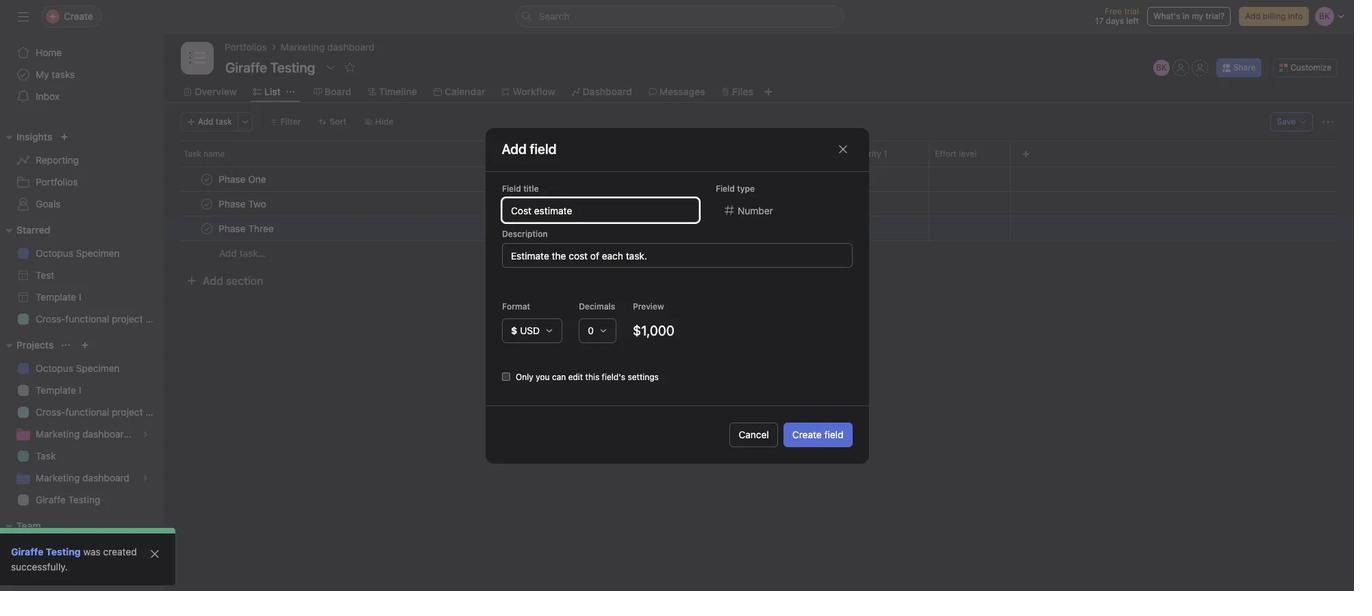 Task type: locate. For each thing, give the bounding box(es) containing it.
0 vertical spatial template
[[36, 291, 76, 303]]

Completed checkbox
[[199, 171, 215, 187], [199, 196, 215, 212]]

in
[[1183, 11, 1190, 21]]

completed checkbox inside phase one cell
[[199, 171, 215, 187]]

0 vertical spatial specimen
[[76, 247, 120, 259]]

add left section
[[203, 275, 223, 287]]

messages
[[660, 86, 705, 97]]

add left billing
[[1245, 11, 1261, 21]]

0 vertical spatial task
[[184, 149, 201, 159]]

i down test link at the left top
[[79, 291, 81, 303]]

completed image for fr
[[199, 220, 215, 237]]

0
[[588, 324, 594, 336]]

Hours, Cost, Amount… text field
[[502, 198, 699, 222]]

what's in my trial?
[[1154, 11, 1225, 21]]

inbox link
[[8, 86, 156, 108]]

list
[[264, 86, 281, 97]]

add section button
[[181, 269, 269, 293]]

2 completed checkbox from the top
[[199, 196, 215, 212]]

1 completed checkbox from the top
[[199, 171, 215, 187]]

marketing dashboard up add to starred image at the left top of page
[[281, 41, 375, 53]]

nov 18
[[691, 199, 717, 209]]

giraffe testing up teams element
[[36, 494, 100, 506]]

completed image inside phase three "cell"
[[199, 220, 215, 237]]

template
[[36, 291, 76, 303], [36, 384, 76, 396]]

1 horizontal spatial marketing dashboard
[[281, 41, 375, 53]]

1 vertical spatial project
[[112, 406, 143, 418]]

completed image down completed image
[[199, 196, 215, 212]]

project inside starred element
[[112, 313, 143, 325]]

portfolios link up list link
[[225, 40, 267, 55]]

specimen up the dashboards
[[76, 362, 120, 374]]

26
[[708, 223, 718, 234]]

1 vertical spatial functional
[[65, 406, 109, 418]]

pr
[[613, 198, 621, 209]]

task for task name
[[184, 149, 201, 159]]

0 vertical spatial completed checkbox
[[199, 171, 215, 187]]

0 vertical spatial octopus specimen link
[[8, 243, 156, 264]]

1 vertical spatial template
[[36, 384, 76, 396]]

info
[[1289, 11, 1303, 21]]

nov left 18
[[691, 199, 706, 209]]

cross- up projects
[[36, 313, 65, 325]]

nov 21
[[691, 174, 717, 184]]

0 vertical spatial functional
[[65, 313, 109, 325]]

octopus specimen link down projects
[[8, 358, 156, 380]]

dashboard up add to starred image at the left top of page
[[327, 41, 375, 53]]

1 vertical spatial nov
[[691, 199, 706, 209]]

completed checkbox down completed image
[[199, 196, 215, 212]]

created
[[103, 546, 137, 558]]

specimen up test link at the left top
[[76, 247, 120, 259]]

1 vertical spatial my
[[36, 543, 49, 555]]

1 cross-functional project plan link from the top
[[8, 308, 164, 330]]

1 vertical spatial specimen
[[76, 362, 120, 374]]

giraffe testing
[[36, 494, 100, 506], [11, 546, 81, 558]]

insights
[[16, 131, 52, 143]]

0 vertical spatial marketing dashboard link
[[281, 40, 375, 55]]

1 horizontal spatial portfolios
[[225, 41, 267, 53]]

1 vertical spatial template i
[[36, 384, 81, 396]]

functional
[[65, 313, 109, 325], [65, 406, 109, 418]]

add for add task…
[[219, 247, 237, 259]]

1 vertical spatial marketing
[[36, 428, 80, 440]]

2 my from the top
[[36, 543, 49, 555]]

giraffe
[[36, 494, 66, 506], [11, 546, 43, 558]]

1 template from the top
[[36, 291, 76, 303]]

2 template i from the top
[[36, 384, 81, 396]]

section
[[226, 275, 263, 287]]

1 vertical spatial i
[[79, 384, 81, 396]]

functional up marketing dashboards
[[65, 406, 109, 418]]

add task button
[[181, 112, 238, 132]]

completed checkbox down task name
[[199, 171, 215, 187]]

template i link down test
[[8, 286, 156, 308]]

octopus specimen link for test
[[8, 243, 156, 264]]

project
[[112, 313, 143, 325], [112, 406, 143, 418]]

cross-functional project plan link
[[8, 308, 164, 330], [8, 401, 164, 423]]

giraffe testing link up teams element
[[8, 489, 156, 511]]

starred button
[[0, 222, 50, 238]]

completed checkbox for nov 21
[[199, 171, 215, 187]]

files
[[733, 86, 754, 97]]

2 vertical spatial nov
[[691, 223, 706, 234]]

1 vertical spatial template i link
[[8, 380, 156, 401]]

cross-functional project plan link down test link at the left top
[[8, 308, 164, 330]]

cross- up marketing dashboards link
[[36, 406, 65, 418]]

octopus inside projects element
[[36, 362, 73, 374]]

template i
[[36, 291, 81, 303], [36, 384, 81, 396]]

3 nov from the top
[[691, 223, 706, 234]]

priority 1
[[854, 149, 888, 159]]

giraffe up successfully.
[[11, 546, 43, 558]]

1 vertical spatial giraffe testing
[[11, 546, 81, 558]]

0 vertical spatial octopus
[[36, 247, 73, 259]]

octopus specimen for test
[[36, 247, 120, 259]]

template down test
[[36, 291, 76, 303]]

plan for 1st cross-functional project plan link
[[146, 313, 164, 325]]

1 vertical spatial plan
[[146, 406, 164, 418]]

0 vertical spatial giraffe testing
[[36, 494, 100, 506]]

0 horizontal spatial task
[[36, 450, 56, 462]]

you
[[536, 372, 550, 382]]

create field button
[[784, 422, 853, 447]]

project up the dashboards
[[112, 406, 143, 418]]

nov for nov 21
[[691, 174, 706, 184]]

specimen inside projects element
[[76, 362, 120, 374]]

0 vertical spatial project
[[112, 313, 143, 325]]

i up marketing dashboards
[[79, 384, 81, 396]]

0 vertical spatial template i link
[[8, 286, 156, 308]]

project down test link at the left top
[[112, 313, 143, 325]]

0 vertical spatial completed image
[[199, 196, 215, 212]]

my up successfully.
[[36, 543, 49, 555]]

giraffe up team
[[36, 494, 66, 506]]

task down marketing dashboards link
[[36, 450, 56, 462]]

0 vertical spatial nov
[[691, 174, 706, 184]]

add left the task
[[198, 116, 213, 127]]

i inside starred element
[[79, 291, 81, 303]]

1 vertical spatial octopus specimen
[[36, 362, 120, 374]]

octopus specimen link up test
[[8, 243, 156, 264]]

2 cross-functional project plan from the top
[[36, 406, 164, 418]]

1 template i link from the top
[[8, 286, 156, 308]]

project for 1st cross-functional project plan link
[[112, 313, 143, 325]]

specimen
[[76, 247, 120, 259], [76, 362, 120, 374]]

17
[[1095, 16, 1104, 26]]

task left name
[[184, 149, 201, 159]]

i inside projects element
[[79, 384, 81, 396]]

close this dialog image
[[838, 144, 849, 155]]

marketing dashboard link
[[281, 40, 375, 55], [8, 467, 156, 489]]

field left title
[[502, 183, 521, 194]]

0 vertical spatial plan
[[146, 313, 164, 325]]

was
[[83, 546, 101, 558]]

template i up marketing dashboards link
[[36, 384, 81, 396]]

header untitled section tree grid
[[164, 166, 1354, 266]]

overview link
[[184, 84, 237, 99]]

0 horizontal spatial dashboard
[[82, 472, 130, 484]]

1 cross-functional project plan from the top
[[36, 313, 164, 325]]

template inside projects element
[[36, 384, 76, 396]]

format
[[502, 301, 530, 311]]

2 field from the left
[[716, 183, 735, 194]]

portfolios link down reporting
[[8, 171, 156, 193]]

nov left the 21
[[691, 174, 706, 184]]

1 octopus specimen from the top
[[36, 247, 120, 259]]

marketing up 'list'
[[281, 41, 325, 53]]

0 vertical spatial portfolios
[[225, 41, 267, 53]]

phase one cell
[[164, 166, 604, 192]]

2 functional from the top
[[65, 406, 109, 418]]

giraffe testing up successfully.
[[11, 546, 81, 558]]

0 vertical spatial portfolios link
[[225, 40, 267, 55]]

my
[[36, 69, 49, 80], [36, 543, 49, 555]]

1 octopus specimen link from the top
[[8, 243, 156, 264]]

1 vertical spatial completed checkbox
[[199, 196, 215, 212]]

octopus specimen link
[[8, 243, 156, 264], [8, 358, 156, 380]]

1 horizontal spatial dashboard
[[327, 41, 375, 53]]

0 vertical spatial dashboard
[[327, 41, 375, 53]]

0 vertical spatial octopus specimen
[[36, 247, 120, 259]]

add left task…
[[219, 247, 237, 259]]

testing
[[68, 494, 100, 506], [46, 546, 81, 558]]

test link
[[8, 264, 156, 286]]

2 plan from the top
[[146, 406, 164, 418]]

cross-functional project plan inside projects element
[[36, 406, 164, 418]]

create
[[793, 429, 822, 440]]

template inside starred element
[[36, 291, 76, 303]]

free trial 17 days left
[[1095, 6, 1139, 26]]

cross-functional project plan inside starred element
[[36, 313, 164, 325]]

dashboard down the task link
[[82, 472, 130, 484]]

specimen for test
[[76, 247, 120, 259]]

octopus up test
[[36, 247, 73, 259]]

2 vertical spatial marketing
[[36, 472, 80, 484]]

1 specimen from the top
[[76, 247, 120, 259]]

completed image left phase three text field
[[199, 220, 215, 237]]

octopus down projects
[[36, 362, 73, 374]]

starred element
[[0, 218, 164, 333]]

my inside teams element
[[36, 543, 49, 555]]

plan inside starred element
[[146, 313, 164, 325]]

1 horizontal spatial task
[[184, 149, 201, 159]]

octopus specimen up test link at the left top
[[36, 247, 120, 259]]

1 vertical spatial marketing dashboard link
[[8, 467, 156, 489]]

task name
[[184, 149, 225, 159]]

1 template i from the top
[[36, 291, 81, 303]]

0 horizontal spatial marketing dashboard
[[36, 472, 130, 484]]

my inside global element
[[36, 69, 49, 80]]

portfolios up list link
[[225, 41, 267, 53]]

1 vertical spatial completed image
[[199, 220, 215, 237]]

0 horizontal spatial portfolios
[[36, 176, 78, 188]]

2 i from the top
[[79, 384, 81, 396]]

completed checkbox inside phase two cell
[[199, 196, 215, 212]]

nov for nov 18
[[691, 199, 706, 209]]

i for 2nd template i link from the bottom of the page
[[79, 291, 81, 303]]

2 nov from the top
[[691, 199, 706, 209]]

2 octopus specimen from the top
[[36, 362, 120, 374]]

octopus specimen inside projects element
[[36, 362, 120, 374]]

1 functional from the top
[[65, 313, 109, 325]]

octopus specimen down projects
[[36, 362, 120, 374]]

Only you can edit this field's settings checkbox
[[502, 372, 510, 381]]

completed image
[[199, 171, 215, 187]]

None text field
[[222, 55, 319, 79], [502, 243, 853, 268], [222, 55, 319, 79], [502, 243, 853, 268]]

projects button
[[0, 337, 54, 354]]

cross-functional project plan down test link at the left top
[[36, 313, 164, 325]]

marketing dashboard down the task link
[[36, 472, 130, 484]]

specimen inside starred element
[[76, 247, 120, 259]]

Phase Three text field
[[216, 222, 278, 235]]

field
[[502, 183, 521, 194], [716, 183, 735, 194]]

1 field from the left
[[502, 183, 521, 194]]

octopus specimen inside starred element
[[36, 247, 120, 259]]

2 template i link from the top
[[8, 380, 156, 401]]

0 vertical spatial i
[[79, 291, 81, 303]]

successfully.
[[11, 561, 68, 573]]

1 vertical spatial cross-
[[36, 406, 65, 418]]

marketing down the task link
[[36, 472, 80, 484]]

1 vertical spatial cross-functional project plan
[[36, 406, 164, 418]]

my left tasks
[[36, 69, 49, 80]]

1 my from the top
[[36, 69, 49, 80]]

marketing inside marketing dashboards link
[[36, 428, 80, 440]]

2 specimen from the top
[[76, 362, 120, 374]]

1 cross- from the top
[[36, 313, 65, 325]]

usd
[[520, 324, 540, 336]]

2 octopus specimen link from the top
[[8, 358, 156, 380]]

row containing task name
[[164, 141, 1354, 166]]

0 vertical spatial marketing dashboard
[[281, 41, 375, 53]]

giraffe inside projects element
[[36, 494, 66, 506]]

2 completed image from the top
[[199, 220, 215, 237]]

2 project from the top
[[112, 406, 143, 418]]

0 vertical spatial cross-functional project plan link
[[8, 308, 164, 330]]

$ usd
[[511, 324, 540, 336]]

1 completed image from the top
[[199, 196, 215, 212]]

messages link
[[649, 84, 705, 99]]

1 vertical spatial marketing dashboard
[[36, 472, 130, 484]]

1 vertical spatial octopus
[[36, 362, 73, 374]]

invite
[[38, 567, 63, 579]]

0 horizontal spatial field
[[502, 183, 521, 194]]

row
[[164, 141, 1354, 166], [181, 166, 1338, 167], [164, 191, 1354, 216], [164, 216, 1354, 241]]

1 vertical spatial portfolios link
[[8, 171, 156, 193]]

phase two cell
[[164, 191, 604, 216]]

0 vertical spatial testing
[[68, 494, 100, 506]]

octopus specimen
[[36, 247, 120, 259], [36, 362, 120, 374]]

plan inside projects element
[[146, 406, 164, 418]]

nov inside row
[[691, 174, 706, 184]]

cross-functional project plan for 1st cross-functional project plan link
[[36, 313, 164, 325]]

1 plan from the top
[[146, 313, 164, 325]]

1 vertical spatial giraffe
[[11, 546, 43, 558]]

giraffe testing link up successfully.
[[11, 546, 81, 558]]

completed image
[[199, 196, 215, 212], [199, 220, 215, 237]]

nov left 26
[[691, 223, 706, 234]]

octopus inside starred element
[[36, 247, 73, 259]]

completed image inside phase two cell
[[199, 196, 215, 212]]

1 vertical spatial task
[[36, 450, 56, 462]]

0 vertical spatial my
[[36, 69, 49, 80]]

cross-functional project plan up the dashboards
[[36, 406, 164, 418]]

fr
[[614, 223, 620, 233]]

level
[[959, 149, 977, 159]]

completed checkbox for nov 18
[[199, 196, 215, 212]]

task inside row
[[184, 149, 201, 159]]

template i down test
[[36, 291, 81, 303]]

insights element
[[0, 125, 164, 218]]

0 horizontal spatial portfolios link
[[8, 171, 156, 193]]

template i link
[[8, 286, 156, 308], [8, 380, 156, 401]]

portfolios down reporting
[[36, 176, 78, 188]]

2 octopus from the top
[[36, 362, 73, 374]]

1 i from the top
[[79, 291, 81, 303]]

template i link up marketing dashboards
[[8, 380, 156, 401]]

giraffe testing link
[[8, 489, 156, 511], [11, 546, 81, 558]]

task inside projects element
[[36, 450, 56, 462]]

marketing dashboard
[[281, 41, 375, 53], [36, 472, 130, 484]]

field up 18
[[716, 183, 735, 194]]

add inside row
[[219, 247, 237, 259]]

1 octopus from the top
[[36, 247, 73, 259]]

portfolios inside insights element
[[36, 176, 78, 188]]

0 vertical spatial giraffe
[[36, 494, 66, 506]]

i
[[79, 291, 81, 303], [79, 384, 81, 396]]

effort
[[935, 149, 957, 159]]

1 vertical spatial dashboard
[[82, 472, 130, 484]]

cross-functional project plan for first cross-functional project plan link from the bottom of the page
[[36, 406, 164, 418]]

cross-functional project plan link up marketing dashboards
[[8, 401, 164, 423]]

1 vertical spatial portfolios
[[36, 176, 78, 188]]

2 template from the top
[[36, 384, 76, 396]]

marketing up the task link
[[36, 428, 80, 440]]

0 horizontal spatial marketing dashboard link
[[8, 467, 156, 489]]

marketing dashboard link up add to starred image at the left top of page
[[281, 40, 375, 55]]

share
[[1234, 62, 1256, 73]]

completed image for pr
[[199, 196, 215, 212]]

0 vertical spatial template i
[[36, 291, 81, 303]]

octopus
[[36, 247, 73, 259], [36, 362, 73, 374]]

1 horizontal spatial field
[[716, 183, 735, 194]]

free
[[1105, 6, 1122, 16]]

0 vertical spatial cross-functional project plan
[[36, 313, 164, 325]]

1 vertical spatial cross-functional project plan link
[[8, 401, 164, 423]]

portfolios
[[225, 41, 267, 53], [36, 176, 78, 188]]

Completed checkbox
[[199, 220, 215, 237]]

fr button
[[609, 220, 682, 237]]

nov 26
[[691, 223, 718, 234]]

template down projects
[[36, 384, 76, 396]]

1 vertical spatial octopus specimen link
[[8, 358, 156, 380]]

2 cross- from the top
[[36, 406, 65, 418]]

decimals
[[579, 301, 615, 311]]

1 vertical spatial giraffe testing link
[[11, 546, 81, 558]]

dashboard
[[327, 41, 375, 53], [82, 472, 130, 484]]

row containing fr
[[164, 216, 1354, 241]]

only
[[516, 372, 533, 382]]

functional down test link at the left top
[[65, 313, 109, 325]]

marketing dashboard link down marketing dashboards link
[[8, 467, 156, 489]]

specimen for template i
[[76, 362, 120, 374]]

0 vertical spatial cross-
[[36, 313, 65, 325]]

preview
[[633, 301, 664, 311]]

search
[[539, 10, 570, 22]]

1 project from the top
[[112, 313, 143, 325]]

0 vertical spatial giraffe testing link
[[8, 489, 156, 511]]

1 nov from the top
[[691, 174, 706, 184]]

1 horizontal spatial marketing dashboard link
[[281, 40, 375, 55]]



Task type: describe. For each thing, give the bounding box(es) containing it.
testing inside projects element
[[68, 494, 100, 506]]

team button
[[0, 518, 41, 534]]

2 cross-functional project plan link from the top
[[8, 401, 164, 423]]

trial?
[[1206, 11, 1225, 21]]

workflow link
[[502, 84, 555, 99]]

test
[[36, 269, 54, 281]]

left
[[1127, 16, 1139, 26]]

giraffe testing inside projects element
[[36, 494, 100, 506]]

what's
[[1154, 11, 1181, 21]]

task…
[[239, 247, 266, 259]]

my for my workspace
[[36, 543, 49, 555]]

marketing for marketing dashboards link
[[36, 428, 80, 440]]

board link
[[314, 84, 351, 99]]

tasks
[[52, 69, 75, 80]]

dashboard inside projects element
[[82, 472, 130, 484]]

1 horizontal spatial portfolios link
[[225, 40, 267, 55]]

close image
[[149, 549, 160, 560]]

task link
[[8, 445, 156, 467]]

teams element
[[0, 514, 164, 563]]

projects
[[16, 339, 54, 351]]

cancel
[[739, 429, 769, 440]]

plan for first cross-functional project plan link from the bottom of the page
[[146, 406, 164, 418]]

field title
[[502, 183, 539, 194]]

goals link
[[8, 193, 156, 215]]

create field
[[793, 429, 844, 440]]

list image
[[189, 50, 206, 66]]

projects element
[[0, 333, 164, 514]]

my workspace link
[[8, 538, 156, 560]]

nov 21 row
[[164, 166, 1354, 192]]

template i inside starred element
[[36, 291, 81, 303]]

field's
[[602, 372, 625, 382]]

share button
[[1217, 58, 1262, 77]]

functional inside projects element
[[65, 406, 109, 418]]

$
[[511, 324, 517, 336]]

pr button
[[609, 196, 682, 212]]

type
[[737, 183, 755, 194]]

dashboards
[[82, 428, 134, 440]]

settings
[[627, 372, 659, 382]]

my workspace
[[36, 543, 99, 555]]

Phase One text field
[[216, 172, 270, 186]]

title
[[523, 183, 539, 194]]

add for add section
[[203, 275, 223, 287]]

workflow
[[513, 86, 555, 97]]

nov for nov 26
[[691, 223, 706, 234]]

marketing for marketing dashboard link to the left
[[36, 472, 80, 484]]

this
[[585, 372, 599, 382]]

my
[[1192, 11, 1204, 21]]

i for 2nd template i link from the top
[[79, 384, 81, 396]]

1
[[884, 149, 888, 159]]

cross- inside starred element
[[36, 313, 65, 325]]

dashboard
[[583, 86, 632, 97]]

marketing dashboard inside projects element
[[36, 472, 130, 484]]

Phase Two text field
[[216, 197, 270, 211]]

dashboard link
[[572, 84, 632, 99]]

only you can edit this field's settings
[[516, 372, 659, 382]]

search button
[[516, 5, 844, 27]]

add task…
[[219, 247, 266, 259]]

functional inside starred element
[[65, 313, 109, 325]]

billing
[[1263, 11, 1286, 21]]

row containing pr
[[164, 191, 1354, 216]]

global element
[[0, 34, 164, 116]]

0 button
[[579, 318, 616, 343]]

board
[[325, 86, 351, 97]]

octopus specimen link for template i
[[8, 358, 156, 380]]

goals
[[36, 198, 61, 210]]

edit
[[568, 372, 583, 382]]

octopus specimen for template i
[[36, 362, 120, 374]]

number
[[738, 204, 773, 216]]

0 vertical spatial marketing
[[281, 41, 325, 53]]

timeline
[[379, 86, 417, 97]]

template for 2nd template i link from the bottom of the page
[[36, 291, 76, 303]]

add to starred image
[[345, 62, 356, 73]]

timeline link
[[368, 84, 417, 99]]

hide sidebar image
[[18, 11, 29, 22]]

team
[[16, 520, 41, 532]]

add field
[[502, 141, 557, 157]]

field type
[[716, 183, 755, 194]]

search list box
[[516, 5, 844, 27]]

add task… row
[[164, 240, 1354, 266]]

home
[[36, 47, 62, 58]]

overview
[[195, 86, 237, 97]]

octopus for projects
[[36, 362, 73, 374]]

calendar
[[445, 86, 485, 97]]

$1,000
[[633, 322, 674, 338]]

field
[[825, 429, 844, 440]]

marketing dashboards
[[36, 428, 134, 440]]

reporting link
[[8, 149, 156, 171]]

my for my tasks
[[36, 69, 49, 80]]

18
[[708, 199, 717, 209]]

starred
[[16, 224, 50, 236]]

1 vertical spatial testing
[[46, 546, 81, 558]]

invite button
[[13, 561, 72, 586]]

calendar link
[[434, 84, 485, 99]]

add section
[[203, 275, 263, 287]]

was created successfully.
[[11, 546, 137, 573]]

task
[[216, 116, 232, 127]]

list link
[[253, 84, 281, 99]]

add billing info button
[[1239, 7, 1309, 26]]

phase three cell
[[164, 216, 604, 241]]

bk
[[1156, 62, 1167, 73]]

home link
[[8, 42, 156, 64]]

bk button
[[1154, 60, 1170, 76]]

can
[[552, 372, 566, 382]]

octopus for starred
[[36, 247, 73, 259]]

priority
[[854, 149, 882, 159]]

template i inside projects element
[[36, 384, 81, 396]]

days
[[1106, 16, 1124, 26]]

inbox
[[36, 90, 60, 102]]

template for 2nd template i link from the top
[[36, 384, 76, 396]]

cross- inside projects element
[[36, 406, 65, 418]]

add task
[[198, 116, 232, 127]]

name
[[204, 149, 225, 159]]

reporting
[[36, 154, 79, 166]]

trial
[[1125, 6, 1139, 16]]

add for add task
[[198, 116, 213, 127]]

what's in my trial? button
[[1148, 7, 1231, 26]]

marketing dashboards link
[[8, 423, 156, 445]]

add for add billing info
[[1245, 11, 1261, 21]]

add field dialog
[[485, 128, 869, 463]]

insights button
[[0, 129, 52, 145]]

field for field title
[[502, 183, 521, 194]]

21
[[708, 174, 717, 184]]

project for first cross-functional project plan link from the bottom of the page
[[112, 406, 143, 418]]

task for task
[[36, 450, 56, 462]]

field for field type
[[716, 183, 735, 194]]

cancel button
[[730, 422, 778, 447]]

description
[[502, 228, 548, 239]]



Task type: vqa. For each thing, say whether or not it's contained in the screenshot.
the topmost project
yes



